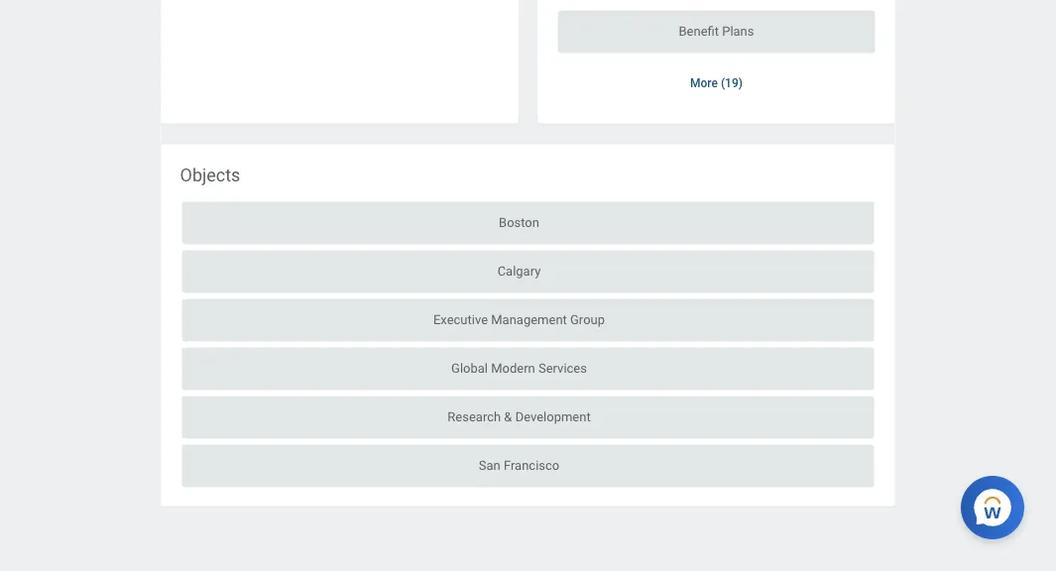 Task type: vqa. For each thing, say whether or not it's contained in the screenshot.
more (19)
yes



Task type: describe. For each thing, give the bounding box(es) containing it.
items selected list
[[180, 202, 876, 487]]

development
[[515, 409, 591, 424]]

research & development link
[[182, 396, 874, 439]]

services
[[538, 361, 587, 375]]

global
[[451, 361, 488, 375]]

more (19)
[[690, 77, 743, 91]]

global modern services
[[451, 361, 587, 375]]

boston link
[[182, 202, 874, 245]]

benefit
[[679, 23, 719, 38]]

objects
[[180, 165, 240, 185]]

group
[[570, 312, 605, 327]]

research & development
[[448, 409, 591, 424]]

calgary
[[497, 263, 541, 278]]

executive management group
[[433, 312, 605, 327]]

san francisco
[[479, 458, 559, 473]]

san francisco link
[[182, 445, 874, 487]]

management
[[491, 312, 567, 327]]

research
[[448, 409, 501, 424]]

more (19) button
[[674, 65, 759, 102]]

benefit plans link
[[558, 11, 875, 53]]

(19)
[[721, 77, 743, 91]]

modern
[[491, 361, 535, 375]]



Task type: locate. For each thing, give the bounding box(es) containing it.
san
[[479, 458, 500, 473]]

executive management group link
[[182, 299, 874, 342]]

benefit plans
[[679, 23, 754, 38]]

more
[[690, 77, 718, 91]]

plans
[[722, 23, 754, 38]]

&
[[504, 409, 512, 424]]

calgary link
[[182, 250, 874, 293]]

francisco
[[504, 458, 559, 473]]

objects element
[[161, 144, 895, 506]]

global modern services link
[[182, 348, 874, 390]]

boston
[[499, 215, 539, 230]]

executive
[[433, 312, 488, 327]]



